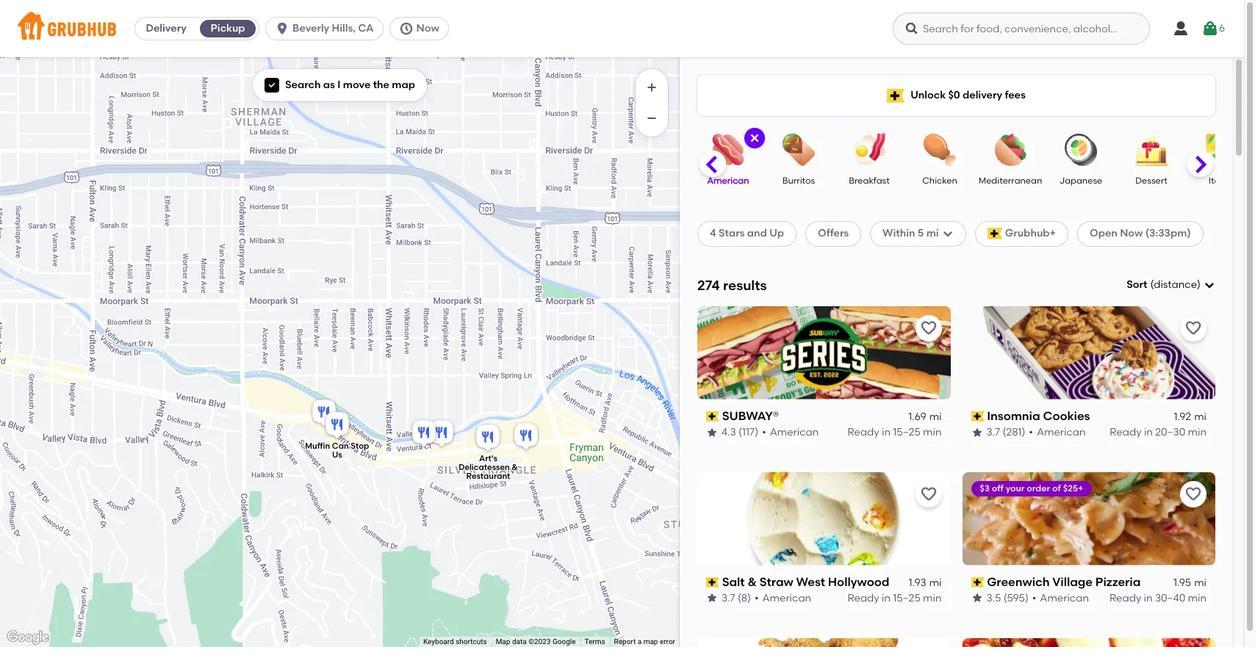 Task type: locate. For each thing, give the bounding box(es) containing it.
star icon image for subway®
[[706, 427, 718, 438]]

now right open
[[1120, 227, 1143, 240]]

the
[[373, 79, 390, 91]]

subscription pass image left salt
[[706, 578, 719, 588]]

• american down greenwich village pizzeria
[[1032, 592, 1089, 604]]

italian
[[1209, 176, 1236, 186]]

star icon image left 3.7 (8)
[[706, 593, 718, 604]]

1 horizontal spatial 3.7
[[987, 426, 1000, 438]]

save this restaurant button
[[915, 315, 942, 342], [1180, 315, 1207, 342], [915, 481, 942, 508], [1180, 481, 1207, 508]]

map
[[496, 638, 510, 646]]

svg image right ca
[[399, 21, 413, 36]]

american down straw
[[763, 592, 811, 604]]

keyboard shortcuts button
[[423, 637, 487, 647]]

0 vertical spatial grubhub plus flag logo image
[[887, 89, 905, 103]]

1 horizontal spatial save this restaurant image
[[1185, 320, 1202, 337]]

greenwich village pizzeria logo image
[[962, 472, 1216, 566]]

west
[[796, 575, 825, 589]]

dessert
[[1136, 176, 1168, 186]]

restaurant
[[466, 472, 510, 481]]

subscription pass image left insomnia
[[971, 412, 984, 422]]

within
[[883, 227, 915, 240]]

star icon image for insomnia cookies
[[971, 427, 983, 438]]

4.3 (117)
[[722, 426, 759, 438]]

dessert image
[[1126, 134, 1177, 166]]

1.92 mi
[[1174, 411, 1207, 423]]

• american for greenwich village pizzeria
[[1032, 592, 1089, 604]]

report
[[614, 638, 636, 646]]

3.5 (595)
[[987, 592, 1029, 604]]

open
[[1090, 227, 1118, 240]]

grubhub plus flag logo image for unlock $0 delivery fees
[[887, 89, 905, 103]]

1 vertical spatial 3.7
[[722, 592, 735, 604]]

report a map error link
[[614, 638, 675, 646]]

min
[[923, 426, 942, 438], [1188, 426, 1207, 438], [923, 592, 942, 604], [1188, 592, 1207, 604]]

american for salt
[[763, 592, 811, 604]]

star icon image down subscription pass icon
[[971, 593, 983, 604]]

mi right 1.69
[[929, 411, 942, 423]]

star icon image left 3.7 (281)
[[971, 427, 983, 438]]

keyboard
[[423, 638, 454, 646]]

ready in 15–25 min down 1.69
[[848, 426, 942, 438]]

0 vertical spatial &
[[511, 463, 518, 472]]

ready in 15–25 min
[[848, 426, 942, 438], [848, 592, 942, 604]]

0 horizontal spatial &
[[511, 463, 518, 472]]

1 horizontal spatial save this restaurant image
[[1185, 486, 1202, 503]]

1.95
[[1174, 577, 1191, 589]]

american down greenwich village pizzeria
[[1040, 592, 1089, 604]]

now button
[[389, 17, 455, 40]]

now
[[416, 22, 439, 35], [1120, 227, 1143, 240]]

1 vertical spatial 15–25
[[893, 592, 921, 604]]

save this restaurant image
[[920, 320, 937, 337], [1185, 486, 1202, 503]]

sort ( distance )
[[1127, 279, 1201, 291]]

stars
[[719, 227, 745, 240]]

search as i move the map
[[285, 79, 415, 91]]

mediterranean image
[[985, 134, 1036, 166]]

1 15–25 from the top
[[893, 426, 921, 438]]

• right (117)
[[762, 426, 766, 438]]

1 vertical spatial map
[[644, 638, 658, 646]]

pickup
[[211, 22, 245, 35]]

keyboard shortcuts
[[423, 638, 487, 646]]

us
[[332, 450, 342, 459]]

grubhub plus flag logo image left grubhub+
[[987, 228, 1002, 240]]

0 vertical spatial now
[[416, 22, 439, 35]]

map data ©2023 google
[[496, 638, 576, 646]]

1.93
[[909, 577, 926, 589]]

15–25
[[893, 426, 921, 438], [893, 592, 921, 604]]

save this restaurant button for subway®
[[915, 315, 942, 342]]

0 vertical spatial 15–25
[[893, 426, 921, 438]]

terms
[[585, 638, 605, 646]]

svg image inside now button
[[399, 21, 413, 36]]

1 ready in 15–25 min from the top
[[848, 426, 942, 438]]

order
[[1027, 483, 1050, 494]]

• right (281)
[[1029, 426, 1033, 438]]

(595)
[[1004, 592, 1029, 604]]

svg image
[[399, 21, 413, 36], [905, 21, 919, 36], [749, 132, 761, 144], [942, 228, 954, 240]]

grubhub plus flag logo image left unlock
[[887, 89, 905, 103]]

mi
[[926, 227, 939, 240], [929, 411, 942, 423], [1194, 411, 1207, 423], [929, 577, 942, 589], [1194, 577, 1207, 589]]

1 vertical spatial save this restaurant image
[[920, 486, 937, 503]]

1 horizontal spatial grubhub plus flag logo image
[[987, 228, 1002, 240]]

(281)
[[1003, 426, 1025, 438]]

4.3
[[722, 426, 736, 438]]

ready for salt & straw west hollywood
[[848, 592, 879, 604]]

0 vertical spatial ready in 15–25 min
[[848, 426, 942, 438]]

svg image
[[1172, 20, 1190, 37], [1202, 20, 1219, 37], [275, 21, 290, 36], [268, 81, 276, 90], [1204, 279, 1216, 291]]

& up (8) on the bottom right of page
[[748, 575, 757, 589]]

mi right 5
[[926, 227, 939, 240]]

0 horizontal spatial save this restaurant image
[[920, 320, 937, 337]]

3.7
[[987, 426, 1000, 438], [722, 592, 735, 604]]

0 horizontal spatial grubhub plus flag logo image
[[887, 89, 905, 103]]

google
[[553, 638, 576, 646]]

•
[[762, 426, 766, 438], [1029, 426, 1033, 438], [755, 592, 759, 604], [1032, 592, 1037, 604]]

• american
[[762, 426, 819, 438], [1029, 426, 1086, 438], [755, 592, 811, 604], [1032, 592, 1089, 604]]

mi right 1.95
[[1194, 577, 1207, 589]]

3.5
[[987, 592, 1001, 604]]

1 vertical spatial &
[[748, 575, 757, 589]]

map right the
[[392, 79, 415, 91]]

0 vertical spatial map
[[392, 79, 415, 91]]

unlock
[[911, 89, 946, 101]]

lemonade restaurant image
[[409, 418, 438, 450]]

svg image for beverly hills, ca
[[275, 21, 290, 36]]

min down 1.92 mi
[[1188, 426, 1207, 438]]

30–40
[[1155, 592, 1186, 604]]

save this restaurant image down ')'
[[1185, 320, 1202, 337]]

& right art's
[[511, 463, 518, 472]]

american down cookies
[[1037, 426, 1086, 438]]

village
[[1053, 575, 1093, 589]]

1 vertical spatial grubhub plus flag logo image
[[987, 228, 1002, 240]]

the six chow house image
[[309, 397, 338, 430]]

and
[[747, 227, 767, 240]]

granville image
[[427, 418, 456, 450]]

min for salt & straw west hollywood
[[923, 592, 942, 604]]

4 stars and up
[[710, 227, 784, 240]]

american
[[707, 176, 749, 186], [770, 426, 819, 438], [1037, 426, 1086, 438], [763, 592, 811, 604], [1040, 592, 1089, 604]]

mi right 1.92
[[1194, 411, 1207, 423]]

subscription pass image left subway®
[[706, 412, 719, 422]]

0 vertical spatial save this restaurant image
[[1185, 320, 1202, 337]]

svg image inside 6 button
[[1202, 20, 1219, 37]]

now right ca
[[416, 22, 439, 35]]

• american right (117)
[[762, 426, 819, 438]]

6 button
[[1202, 15, 1225, 42]]

(
[[1151, 279, 1154, 291]]

subway® logo image
[[697, 306, 951, 400]]

1 horizontal spatial now
[[1120, 227, 1143, 240]]

2 ready in 15–25 min from the top
[[848, 592, 942, 604]]

ready in 15–25 min down the 1.93
[[848, 592, 942, 604]]

• for subway®
[[762, 426, 766, 438]]

5
[[918, 227, 924, 240]]

burritos image
[[773, 134, 825, 166]]

0 horizontal spatial save this restaurant image
[[920, 486, 937, 503]]

mi right the 1.93
[[929, 577, 942, 589]]

0 vertical spatial 3.7
[[987, 426, 1000, 438]]

save this restaurant button for insomnia cookies
[[1180, 315, 1207, 342]]

joe's pizza-sunset logo image
[[962, 638, 1216, 647]]

star icon image for salt & straw west hollywood
[[706, 593, 718, 604]]

star icon image
[[706, 427, 718, 438], [971, 427, 983, 438], [706, 593, 718, 604], [971, 593, 983, 604]]

ready in 20–30 min
[[1110, 426, 1207, 438]]

3.7 for salt & straw west hollywood
[[722, 592, 735, 604]]

274 results
[[697, 277, 767, 294]]

hollywood
[[828, 575, 890, 589]]

• american down straw
[[755, 592, 811, 604]]

0 vertical spatial save this restaurant image
[[920, 320, 937, 337]]

burritos
[[783, 176, 815, 186]]

• right (8) on the bottom right of page
[[755, 592, 759, 604]]

svg image for 6
[[1202, 20, 1219, 37]]

report a map error
[[614, 638, 675, 646]]

0 horizontal spatial now
[[416, 22, 439, 35]]

min down the 1.95 mi
[[1188, 592, 1207, 604]]

$0
[[948, 89, 960, 101]]

2 15–25 from the top
[[893, 592, 921, 604]]

beverly hills, ca
[[293, 22, 374, 35]]

art's delicatessen & restaurant image
[[473, 422, 502, 455]]

3.7 left (281)
[[987, 426, 1000, 438]]

save this restaurant image left $3
[[920, 486, 937, 503]]

save this restaurant image
[[1185, 320, 1202, 337], [920, 486, 937, 503]]

map
[[392, 79, 415, 91], [644, 638, 658, 646]]

None field
[[1127, 278, 1216, 293]]

• right the (595)
[[1032, 592, 1037, 604]]

15–25 down the 1.93
[[893, 592, 921, 604]]

pickup button
[[197, 17, 259, 40]]

american for insomnia
[[1037, 426, 1086, 438]]

3.7 left (8) on the bottom right of page
[[722, 592, 735, 604]]

salt
[[722, 575, 745, 589]]

star icon image for greenwich village pizzeria
[[971, 593, 983, 604]]

star icon image left 4.3
[[706, 427, 718, 438]]

• american down cookies
[[1029, 426, 1086, 438]]

min down 1.69 mi
[[923, 426, 942, 438]]

ready for insomnia cookies
[[1110, 426, 1142, 438]]

3.7 for insomnia cookies
[[987, 426, 1000, 438]]

1 vertical spatial ready in 15–25 min
[[848, 592, 942, 604]]

0 horizontal spatial 3.7
[[722, 592, 735, 604]]

chicken image
[[914, 134, 966, 166]]

proce
[[1228, 555, 1255, 568]]

• american for insomnia cookies
[[1029, 426, 1086, 438]]

muffin
[[305, 441, 330, 451]]

min for greenwich village pizzeria
[[1188, 592, 1207, 604]]

svg image up unlock
[[905, 21, 919, 36]]

italian image
[[1196, 134, 1248, 166]]

min for subway®
[[923, 426, 942, 438]]

1 horizontal spatial &
[[748, 575, 757, 589]]

subscription pass image
[[706, 412, 719, 422], [971, 412, 984, 422], [706, 578, 719, 588]]

svg image inside beverly hills, ca button
[[275, 21, 290, 36]]

in for salt & straw west hollywood
[[882, 592, 891, 604]]

map right a
[[644, 638, 658, 646]]

3.7 (281)
[[987, 426, 1025, 438]]

min down the 1.93 mi
[[923, 592, 942, 604]]

open now (3:33pm)
[[1090, 227, 1191, 240]]

15–25 down 1.69
[[893, 426, 921, 438]]

grubhub plus flag logo image
[[887, 89, 905, 103], [987, 228, 1002, 240]]

breakfast image
[[844, 134, 895, 166]]

uncle paulie's studio city image
[[511, 421, 541, 453]]

(117)
[[739, 426, 759, 438]]



Task type: vqa. For each thing, say whether or not it's contained in the screenshot.
Update
no



Task type: describe. For each thing, give the bounding box(es) containing it.
svg image inside 'field'
[[1204, 279, 1216, 291]]

stop
[[350, 441, 369, 451]]

mediterranean
[[979, 176, 1042, 186]]

1 horizontal spatial map
[[644, 638, 658, 646]]

• for salt & straw west hollywood
[[755, 592, 759, 604]]

ready in 15–25 min for subway®
[[848, 426, 942, 438]]

min for insomnia cookies
[[1188, 426, 1207, 438]]

ready for greenwich village pizzeria
[[1110, 592, 1142, 604]]

move
[[343, 79, 371, 91]]

american right (117)
[[770, 426, 819, 438]]

svg image right 5
[[942, 228, 954, 240]]

i
[[338, 79, 341, 91]]

fees
[[1005, 89, 1026, 101]]

20–30
[[1155, 426, 1186, 438]]

$25+
[[1063, 483, 1083, 494]]

results
[[723, 277, 767, 294]]

american down 'american' image
[[707, 176, 749, 186]]

delivery
[[146, 22, 186, 35]]

none field containing sort
[[1127, 278, 1216, 293]]

up
[[770, 227, 784, 240]]

map region
[[0, 0, 860, 647]]

mi for village
[[1194, 577, 1207, 589]]

Search for food, convenience, alcohol... search field
[[893, 12, 1150, 45]]

4
[[710, 227, 716, 240]]

save this restaurant image for salt & straw west hollywood
[[920, 486, 937, 503]]

beverly hills, ca button
[[265, 17, 389, 40]]

greenwich village pizzeria
[[987, 575, 1141, 589]]

delicatessen
[[458, 463, 509, 472]]

insomnia cookies logo image
[[962, 306, 1216, 400]]

subscription pass image for subway®
[[706, 412, 719, 422]]

chicken
[[922, 176, 957, 186]]

1.69 mi
[[908, 411, 942, 423]]

hollywood burger  logo image
[[697, 638, 951, 647]]

subway®
[[722, 409, 779, 423]]

proce button
[[1183, 549, 1255, 575]]

sort
[[1127, 279, 1148, 291]]

breakfast
[[849, 176, 890, 186]]

svg image left the burritos image
[[749, 132, 761, 144]]

©2023
[[529, 638, 551, 646]]

muffin can stop us art's delicatessen & restaurant
[[305, 441, 518, 481]]

delivery
[[963, 89, 1002, 101]]

google image
[[4, 628, 52, 647]]

mi for &
[[929, 577, 942, 589]]

& inside muffin can stop us art's delicatessen & restaurant
[[511, 463, 518, 472]]

distance
[[1154, 279, 1197, 291]]

hills,
[[332, 22, 356, 35]]

american image
[[703, 134, 754, 166]]

)
[[1197, 279, 1201, 291]]

of
[[1052, 483, 1061, 494]]

mi for cookies
[[1194, 411, 1207, 423]]

japanese image
[[1055, 134, 1107, 166]]

subscription pass image for insomnia cookies
[[971, 412, 984, 422]]

0 horizontal spatial map
[[392, 79, 415, 91]]

subscription pass image for salt & straw west hollywood
[[706, 578, 719, 588]]

your
[[1006, 483, 1025, 494]]

insomnia
[[987, 409, 1040, 423]]

$3 off your order of $25+
[[980, 483, 1083, 494]]

save this restaurant image for insomnia cookies
[[1185, 320, 1202, 337]]

1 vertical spatial save this restaurant image
[[1185, 486, 1202, 503]]

search
[[285, 79, 321, 91]]

ready in 30–40 min
[[1110, 592, 1207, 604]]

salt & straw west hollywood logo image
[[697, 472, 951, 566]]

1.93 mi
[[909, 577, 942, 589]]

6
[[1219, 22, 1225, 34]]

3.7 (8)
[[722, 592, 751, 604]]

cookies
[[1043, 409, 1090, 423]]

error
[[660, 638, 675, 646]]

in for greenwich village pizzeria
[[1144, 592, 1153, 604]]

pizzeria
[[1096, 575, 1141, 589]]

in for subway®
[[882, 426, 891, 438]]

beverly
[[293, 22, 329, 35]]

now inside now button
[[416, 22, 439, 35]]

(3:33pm)
[[1146, 227, 1191, 240]]

ready for subway®
[[848, 426, 879, 438]]

as
[[323, 79, 335, 91]]

a
[[638, 638, 642, 646]]

offers
[[818, 227, 849, 240]]

1.69
[[908, 411, 926, 423]]

can
[[332, 441, 348, 451]]

• for insomnia cookies
[[1029, 426, 1033, 438]]

$3
[[980, 483, 990, 494]]

insomnia cookies
[[987, 409, 1090, 423]]

greenwich
[[987, 575, 1050, 589]]

ready in 15–25 min for salt & straw west hollywood
[[848, 592, 942, 604]]

salt & straw west hollywood
[[722, 575, 890, 589]]

grubhub plus flag logo image for grubhub+
[[987, 228, 1002, 240]]

straw
[[760, 575, 793, 589]]

muffin can stop us image
[[322, 410, 352, 442]]

save this restaurant button for salt & straw west hollywood
[[915, 481, 942, 508]]

in for insomnia cookies
[[1144, 426, 1153, 438]]

delivery button
[[135, 17, 197, 40]]

minus icon image
[[645, 111, 659, 126]]

plus icon image
[[645, 80, 659, 95]]

within 5 mi
[[883, 227, 939, 240]]

main navigation navigation
[[0, 0, 1244, 57]]

1 vertical spatial now
[[1120, 227, 1143, 240]]

shortcuts
[[456, 638, 487, 646]]

terms link
[[585, 638, 605, 646]]

• american for subway®
[[762, 426, 819, 438]]

unlock $0 delivery fees
[[911, 89, 1026, 101]]

• for greenwich village pizzeria
[[1032, 592, 1037, 604]]

15–25 for subway®
[[893, 426, 921, 438]]

off
[[992, 483, 1004, 494]]

subscription pass image
[[971, 578, 984, 588]]

svg image for search as i move the map
[[268, 81, 276, 90]]

american for greenwich
[[1040, 592, 1089, 604]]

274
[[697, 277, 720, 294]]

• american for salt & straw west hollywood
[[755, 592, 811, 604]]

(8)
[[738, 592, 751, 604]]

15–25 for salt & straw west hollywood
[[893, 592, 921, 604]]

ca
[[358, 22, 374, 35]]

save this restaurant image inside button
[[920, 320, 937, 337]]



